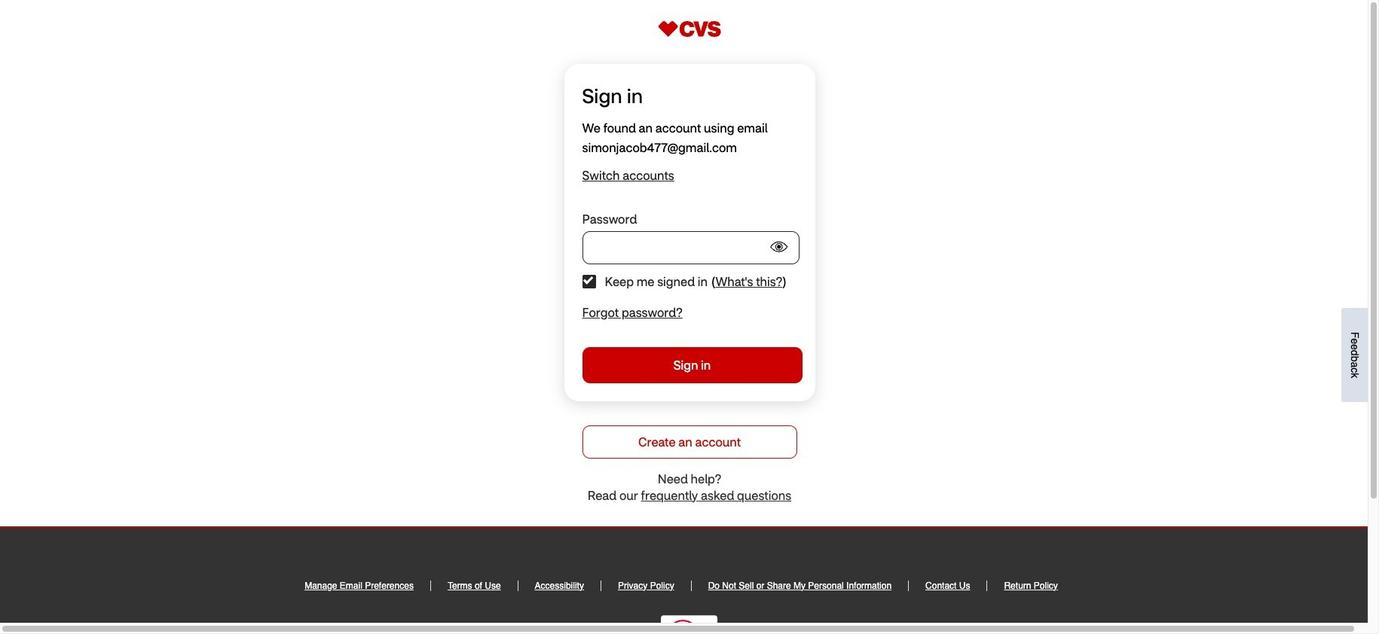 Task type: locate. For each thing, give the bounding box(es) containing it.
footer
[[0, 526, 1379, 635]]

Show Password image field
[[770, 240, 788, 252]]



Task type: vqa. For each thing, say whether or not it's contained in the screenshot.
the rightmost Store
no



Task type: describe. For each thing, give the bounding box(es) containing it.
Password, edit, password must be 8 to 64 characters, password must include at least 1 number and 1 letter, password can't be your username or easily guessed words, like "password. password field
[[582, 231, 799, 264]]



